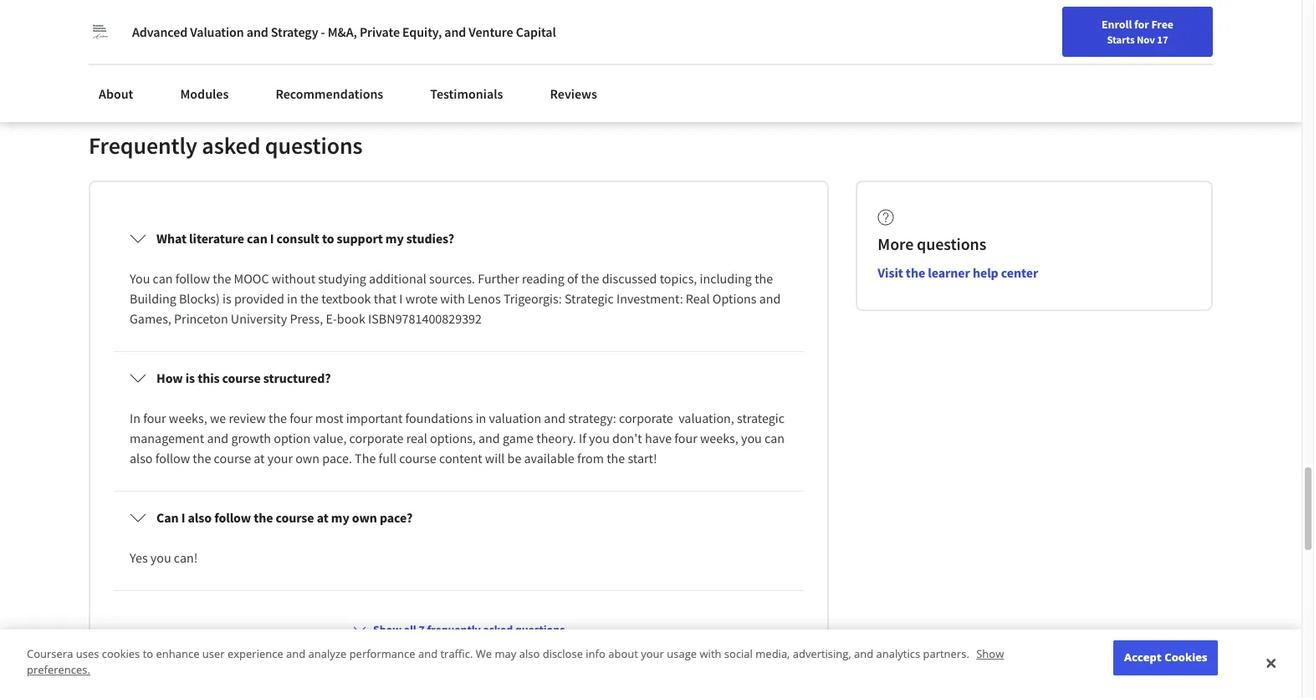 Task type: locate. For each thing, give the bounding box(es) containing it.
1 horizontal spatial questions
[[515, 623, 565, 638]]

0 horizontal spatial is
[[186, 370, 195, 387]]

course inside how is this course structured? dropdown button
[[222, 370, 261, 387]]

from
[[578, 451, 604, 467]]

show for show all 7 frequently asked questions
[[373, 623, 402, 638]]

0 horizontal spatial free
[[1152, 17, 1174, 32]]

help
[[973, 265, 999, 282]]

0 horizontal spatial i
[[181, 510, 185, 527]]

1 vertical spatial show
[[977, 647, 1005, 662]]

can up building
[[153, 271, 173, 287]]

1 horizontal spatial weeks,
[[700, 431, 739, 447]]

games,
[[130, 311, 171, 328]]

asked
[[202, 131, 261, 161], [483, 623, 513, 638]]

1 vertical spatial own
[[352, 510, 377, 527]]

show for show preferences.
[[977, 647, 1005, 662]]

for up the nov
[[1135, 17, 1150, 32]]

own inside in four weeks, we review the four most important foundations in valuation and strategy: corporate  valuation, strategic management and growth option value, corporate real options, and game theory. if you don't have four weeks, you can also follow the course at your own pace. the full course content will be available from the start!
[[296, 451, 320, 467]]

asked down modules link
[[202, 131, 261, 161]]

in inside in four weeks, we review the four most important foundations in valuation and strategy: corporate  valuation, strategic management and growth option value, corporate real options, and game theory. if you don't have four weeks, you can also follow the course at your own pace. the full course content will be available from the start!
[[130, 410, 141, 427]]

0 vertical spatial own
[[296, 451, 320, 467]]

can i also follow the course at my own pace?
[[157, 510, 413, 527]]

also inside in four weeks, we review the four most important foundations in valuation and strategy: corporate  valuation, strategic management and growth option value, corporate real options, and game theory. if you don't have four weeks, you can also follow the course at your own pace. the full course content will be available from the start!
[[130, 451, 153, 467]]

1 vertical spatial is
[[186, 370, 195, 387]]

is left this
[[186, 370, 195, 387]]

follow inside you can follow the mooc without studying additional sources. further reading of the discussed topics, including the building blocks) is provided in the textbook that i wrote with lenos trigeorgis: strategic investment: real options and games, princeton university press, e-book isbn9781400829392
[[176, 271, 210, 287]]

four up management
[[143, 410, 166, 427]]

1 horizontal spatial with
[[700, 647, 722, 662]]

weeks, up management
[[169, 410, 207, 427]]

full
[[379, 451, 397, 467]]

my left pace?
[[331, 510, 350, 527]]

how is this course structured? button
[[116, 355, 802, 402]]

i
[[270, 230, 274, 247], [399, 291, 403, 307], [181, 510, 185, 527]]

how
[[157, 370, 183, 387]]

with left social
[[700, 647, 722, 662]]

0 vertical spatial my
[[386, 230, 404, 247]]

at down "pace."
[[317, 510, 329, 527]]

17
[[1158, 33, 1169, 46]]

frequently
[[89, 131, 197, 161]]

your down option
[[268, 451, 293, 467]]

0 vertical spatial i
[[270, 230, 274, 247]]

0 horizontal spatial also
[[130, 451, 153, 467]]

1 horizontal spatial asked
[[483, 623, 513, 638]]

also inside dropdown button
[[188, 510, 212, 527]]

the inside dropdown button
[[254, 510, 273, 527]]

my
[[386, 230, 404, 247], [331, 510, 350, 527]]

is right blocks)
[[223, 291, 232, 307]]

more
[[878, 234, 914, 255]]

2 horizontal spatial four
[[675, 431, 698, 447]]

show all 7 frequently asked questions button
[[347, 615, 572, 646]]

and right the options
[[760, 291, 781, 307]]

1 horizontal spatial my
[[386, 230, 404, 247]]

in down without
[[287, 291, 298, 307]]

course right this
[[222, 370, 261, 387]]

course down option
[[276, 510, 314, 527]]

the left mooc
[[213, 271, 231, 287]]

1 horizontal spatial at
[[317, 510, 329, 527]]

advanced valuation and strategy - m&a, private equity, and venture capital
[[132, 23, 556, 40]]

0 horizontal spatial in
[[287, 291, 298, 307]]

2 vertical spatial follow
[[214, 510, 251, 527]]

to right cookies
[[143, 647, 153, 662]]

asked up coursera uses cookies to enhance user experience and analyze performance and traffic. we may also disclose info about your usage with social media, advertising, and analytics partners.
[[483, 623, 513, 638]]

my for own
[[331, 510, 350, 527]]

1 vertical spatial my
[[331, 510, 350, 527]]

in up management
[[130, 410, 141, 427]]

also down management
[[130, 451, 153, 467]]

follow down management
[[155, 451, 190, 467]]

1 vertical spatial questions
[[917, 234, 987, 255]]

course down growth
[[214, 451, 251, 467]]

1 vertical spatial i
[[399, 291, 403, 307]]

0 vertical spatial in
[[1204, 19, 1214, 34]]

1 horizontal spatial free
[[1270, 21, 1293, 36]]

0 vertical spatial at
[[254, 451, 265, 467]]

also right can
[[188, 510, 212, 527]]

you
[[589, 431, 610, 447], [742, 431, 762, 447], [150, 550, 171, 567]]

1 vertical spatial also
[[188, 510, 212, 527]]

questions up disclose
[[515, 623, 565, 638]]

2 vertical spatial can
[[765, 431, 785, 447]]

theory.
[[537, 431, 577, 447]]

0 horizontal spatial with
[[440, 291, 465, 307]]

show left all
[[373, 623, 402, 638]]

2 horizontal spatial your
[[1086, 19, 1108, 34]]

discussed
[[602, 271, 657, 287]]

your
[[1086, 19, 1108, 34], [268, 451, 293, 467], [641, 647, 664, 662]]

can
[[157, 510, 179, 527]]

pace?
[[380, 510, 413, 527]]

you down strategic
[[742, 431, 762, 447]]

testimonials
[[430, 85, 503, 102]]

1 vertical spatial corporate
[[350, 431, 404, 447]]

free right join
[[1270, 21, 1293, 36]]

1 vertical spatial to
[[143, 647, 153, 662]]

and up the will
[[479, 431, 500, 447]]

your right find
[[1086, 19, 1108, 34]]

without
[[272, 271, 316, 287]]

follow inside in four weeks, we review the four most important foundations in valuation and strategy: corporate  valuation, strategic management and growth option value, corporate real options, and game theory. if you don't have four weeks, you can also follow the course at your own pace. the full course content will be available from the start!
[[155, 451, 190, 467]]

own
[[296, 451, 320, 467], [352, 510, 377, 527]]

0 vertical spatial questions
[[265, 131, 363, 161]]

career
[[1135, 19, 1167, 34]]

for
[[1135, 17, 1150, 32], [1253, 21, 1268, 36]]

reviews link
[[540, 75, 608, 112]]

mooc
[[234, 271, 269, 287]]

capital
[[516, 23, 556, 40]]

strategy:
[[569, 410, 617, 427]]

1 vertical spatial follow
[[155, 451, 190, 467]]

center
[[1002, 265, 1039, 282]]

you
[[130, 271, 150, 287]]

you right the if
[[589, 431, 610, 447]]

what literature can i consult to support my studies?
[[157, 230, 454, 247]]

2 horizontal spatial questions
[[917, 234, 987, 255]]

show inside dropdown button
[[373, 623, 402, 638]]

1 vertical spatial your
[[268, 451, 293, 467]]

questions up the learner
[[917, 234, 987, 255]]

1 horizontal spatial is
[[223, 291, 232, 307]]

isbn9781400829392
[[368, 311, 482, 328]]

at down growth
[[254, 451, 265, 467]]

corporate up have
[[619, 410, 674, 427]]

2 horizontal spatial also
[[520, 647, 540, 662]]

i right that
[[399, 291, 403, 307]]

coursera
[[27, 647, 73, 662]]

2 vertical spatial i
[[181, 510, 185, 527]]

four up option
[[290, 410, 313, 427]]

trigeorgis:
[[504, 291, 562, 307]]

with
[[440, 291, 465, 307], [700, 647, 722, 662]]

the up the options
[[755, 271, 774, 287]]

i right can
[[181, 510, 185, 527]]

i left the consult
[[270, 230, 274, 247]]

0 vertical spatial can
[[247, 230, 268, 247]]

content
[[439, 451, 483, 467]]

0 horizontal spatial can
[[153, 271, 173, 287]]

1 horizontal spatial corporate
[[619, 410, 674, 427]]

reading
[[522, 271, 565, 287]]

cookies
[[102, 647, 140, 662]]

support
[[337, 230, 383, 247]]

this
[[198, 370, 220, 387]]

1 horizontal spatial own
[[352, 510, 377, 527]]

the down don't
[[607, 451, 625, 467]]

0 horizontal spatial in
[[130, 410, 141, 427]]

2 vertical spatial questions
[[515, 623, 565, 638]]

and right equity,
[[445, 23, 466, 40]]

also right may
[[520, 647, 540, 662]]

all
[[404, 623, 417, 638]]

uses
[[76, 647, 99, 662]]

course
[[222, 370, 261, 387], [214, 451, 251, 467], [399, 451, 437, 467], [276, 510, 314, 527]]

0 horizontal spatial questions
[[265, 131, 363, 161]]

four right have
[[675, 431, 698, 447]]

preferences.
[[27, 663, 90, 678]]

in inside in four weeks, we review the four most important foundations in valuation and strategy: corporate  valuation, strategic management and growth option value, corporate real options, and game theory. if you don't have four weeks, you can also follow the course at your own pace. the full course content will be available from the start!
[[476, 410, 487, 427]]

2 horizontal spatial i
[[399, 291, 403, 307]]

about link
[[89, 75, 143, 112]]

corporate
[[619, 410, 674, 427], [350, 431, 404, 447]]

of
[[567, 271, 579, 287]]

free inside "enroll for free starts nov 17"
[[1152, 17, 1174, 32]]

and inside you can follow the mooc without studying additional sources. further reading of the discussed topics, including the building blocks) is provided in the textbook that i wrote with lenos trigeorgis: strategic investment: real options and games, princeton university press, e-book isbn9781400829392
[[760, 291, 781, 307]]

pace.
[[322, 451, 352, 467]]

my right support
[[386, 230, 404, 247]]

0 vertical spatial follow
[[176, 271, 210, 287]]

0 vertical spatial also
[[130, 451, 153, 467]]

0 horizontal spatial show
[[373, 623, 402, 638]]

my for studies?
[[386, 230, 404, 247]]

show right partners.
[[977, 647, 1005, 662]]

weeks, down valuation,
[[700, 431, 739, 447]]

1 vertical spatial at
[[317, 510, 329, 527]]

and
[[247, 23, 268, 40], [445, 23, 466, 40], [760, 291, 781, 307], [544, 410, 566, 427], [207, 431, 229, 447], [479, 431, 500, 447], [286, 647, 306, 662], [418, 647, 438, 662], [855, 647, 874, 662]]

structured?
[[263, 370, 331, 387]]

1 horizontal spatial for
[[1253, 21, 1268, 36]]

you can follow the mooc without studying additional sources. further reading of the discussed topics, including the building blocks) is provided in the textbook that i wrote with lenos trigeorgis: strategic investment: real options and games, princeton university press, e-book isbn9781400829392
[[130, 271, 784, 328]]

1 vertical spatial weeks,
[[700, 431, 739, 447]]

in left valuation
[[476, 410, 487, 427]]

0 horizontal spatial corporate
[[350, 431, 404, 447]]

follow up blocks)
[[176, 271, 210, 287]]

1 vertical spatial in
[[130, 410, 141, 427]]

in
[[287, 291, 298, 307], [476, 410, 487, 427]]

0 horizontal spatial for
[[1135, 17, 1150, 32]]

0 horizontal spatial weeks,
[[169, 410, 207, 427]]

be
[[508, 451, 522, 467]]

for right join
[[1253, 21, 1268, 36]]

1 horizontal spatial in
[[476, 410, 487, 427]]

free for join for free
[[1270, 21, 1293, 36]]

to inside dropdown button
[[322, 230, 334, 247]]

to right the consult
[[322, 230, 334, 247]]

your right about
[[641, 647, 664, 662]]

strategic
[[737, 410, 785, 427]]

free up 17
[[1152, 17, 1174, 32]]

own left pace?
[[352, 510, 377, 527]]

four
[[143, 410, 166, 427], [290, 410, 313, 427], [675, 431, 698, 447]]

is inside you can follow the mooc without studying additional sources. further reading of the discussed topics, including the building blocks) is provided in the textbook that i wrote with lenos trigeorgis: strategic investment: real options and games, princeton university press, e-book isbn9781400829392
[[223, 291, 232, 307]]

1 horizontal spatial i
[[270, 230, 274, 247]]

2 vertical spatial also
[[520, 647, 540, 662]]

1 vertical spatial asked
[[483, 623, 513, 638]]

own down option
[[296, 451, 320, 467]]

the up option
[[269, 410, 287, 427]]

can right literature
[[247, 230, 268, 247]]

for for join
[[1253, 21, 1268, 36]]

more questions
[[878, 234, 987, 255]]

venture
[[469, 23, 514, 40]]

can inside in four weeks, we review the four most important foundations in valuation and strategy: corporate  valuation, strategic management and growth option value, corporate real options, and game theory. if you don't have four weeks, you can also follow the course at your own pace. the full course content will be available from the start!
[[765, 431, 785, 447]]

0 vertical spatial to
[[322, 230, 334, 247]]

free
[[1152, 17, 1174, 32], [1270, 21, 1293, 36]]

at
[[254, 451, 265, 467], [317, 510, 329, 527]]

1 vertical spatial with
[[700, 647, 722, 662]]

join for free
[[1228, 21, 1293, 36]]

can down strategic
[[765, 431, 785, 447]]

corporate down important
[[350, 431, 404, 447]]

important
[[346, 410, 403, 427]]

your inside in four weeks, we review the four most important foundations in valuation and strategy: corporate  valuation, strategic management and growth option value, corporate real options, and game theory. if you don't have four weeks, you can also follow the course at your own pace. the full course content will be available from the start!
[[268, 451, 293, 467]]

0 vertical spatial with
[[440, 291, 465, 307]]

0 vertical spatial in
[[287, 291, 298, 307]]

log in link
[[1176, 17, 1222, 37]]

and down 7
[[418, 647, 438, 662]]

1 horizontal spatial to
[[322, 230, 334, 247]]

1 vertical spatial in
[[476, 410, 487, 427]]

0 vertical spatial weeks,
[[169, 410, 207, 427]]

in right log
[[1204, 19, 1214, 34]]

media,
[[756, 647, 790, 662]]

enroll for free starts nov 17
[[1102, 17, 1174, 46]]

1 horizontal spatial in
[[1204, 19, 1214, 34]]

questions down recommendations link
[[265, 131, 363, 161]]

the
[[906, 265, 926, 282], [213, 271, 231, 287], [581, 271, 600, 287], [755, 271, 774, 287], [300, 291, 319, 307], [269, 410, 287, 427], [193, 451, 211, 467], [607, 451, 625, 467], [254, 510, 273, 527]]

0 vertical spatial show
[[373, 623, 402, 638]]

i inside you can follow the mooc without studying additional sources. further reading of the discussed topics, including the building blocks) is provided in the textbook that i wrote with lenos trigeorgis: strategic investment: real options and games, princeton university press, e-book isbn9781400829392
[[399, 291, 403, 307]]

1 horizontal spatial show
[[977, 647, 1005, 662]]

0 vertical spatial asked
[[202, 131, 261, 161]]

2 horizontal spatial can
[[765, 431, 785, 447]]

follow right can
[[214, 510, 251, 527]]

the
[[355, 451, 376, 467]]

1 horizontal spatial can
[[247, 230, 268, 247]]

the down growth
[[254, 510, 273, 527]]

0 horizontal spatial your
[[268, 451, 293, 467]]

what literature can i consult to support my studies? button
[[116, 215, 802, 262]]

show inside show preferences.
[[977, 647, 1005, 662]]

1 vertical spatial can
[[153, 271, 173, 287]]

1 horizontal spatial your
[[641, 647, 664, 662]]

the up press,
[[300, 291, 319, 307]]

with down sources.
[[440, 291, 465, 307]]

1 horizontal spatial also
[[188, 510, 212, 527]]

0 vertical spatial is
[[223, 291, 232, 307]]

info
[[586, 647, 606, 662]]

if
[[579, 431, 587, 447]]

0 horizontal spatial my
[[331, 510, 350, 527]]

None search field
[[239, 10, 640, 44]]

for inside "enroll for free starts nov 17"
[[1135, 17, 1150, 32]]

0 horizontal spatial at
[[254, 451, 265, 467]]

for inside join for free link
[[1253, 21, 1268, 36]]

you right 'yes' at the bottom
[[150, 550, 171, 567]]

is
[[223, 291, 232, 307], [186, 370, 195, 387]]

follow inside dropdown button
[[214, 510, 251, 527]]

0 horizontal spatial own
[[296, 451, 320, 467]]



Task type: vqa. For each thing, say whether or not it's contained in the screenshot.
the bottommost Show
yes



Task type: describe. For each thing, give the bounding box(es) containing it.
strategic
[[565, 291, 614, 307]]

partners.
[[924, 647, 970, 662]]

and left analyze on the bottom
[[286, 647, 306, 662]]

don't
[[613, 431, 643, 447]]

0 vertical spatial your
[[1086, 19, 1108, 34]]

literature
[[189, 230, 244, 247]]

log in
[[1184, 19, 1214, 34]]

social
[[725, 647, 753, 662]]

review
[[229, 410, 266, 427]]

blocks)
[[179, 291, 220, 307]]

investment:
[[617, 291, 684, 307]]

-
[[321, 23, 325, 40]]

have
[[645, 431, 672, 447]]

can inside you can follow the mooc without studying additional sources. further reading of the discussed topics, including the building blocks) is provided in the textbook that i wrote with lenos trigeorgis: strategic investment: real options and games, princeton university press, e-book isbn9781400829392
[[153, 271, 173, 287]]

we
[[210, 410, 226, 427]]

2 vertical spatial your
[[641, 647, 664, 662]]

at inside can i also follow the course at my own pace? dropdown button
[[317, 510, 329, 527]]

1 horizontal spatial you
[[589, 431, 610, 447]]

reviews
[[550, 85, 598, 102]]

university
[[231, 311, 287, 328]]

free for enroll for free starts nov 17
[[1152, 17, 1174, 32]]

frequently
[[427, 623, 481, 638]]

princeton
[[174, 311, 228, 328]]

enroll
[[1102, 17, 1133, 32]]

foundations
[[406, 410, 473, 427]]

erasmus university rotterdam image
[[89, 20, 112, 44]]

accept
[[1125, 650, 1162, 665]]

new
[[1111, 19, 1133, 34]]

textbook
[[322, 291, 371, 307]]

usage
[[667, 647, 697, 662]]

about
[[609, 647, 638, 662]]

in four weeks, we review the four most important foundations in valuation and strategy: corporate  valuation, strategic management and growth option value, corporate real options, and game theory. if you don't have four weeks, you can also follow the course at your own pace. the full course content will be available from the start!
[[130, 410, 788, 467]]

modules link
[[170, 75, 239, 112]]

at inside in four weeks, we review the four most important foundations in valuation and strategy: corporate  valuation, strategic management and growth option value, corporate real options, and game theory. if you don't have four weeks, you can also follow the course at your own pace. the full course content will be available from the start!
[[254, 451, 265, 467]]

private
[[360, 23, 400, 40]]

growth
[[231, 431, 271, 447]]

join for free link
[[1224, 13, 1297, 45]]

can inside dropdown button
[[247, 230, 268, 247]]

and left 'strategy'
[[247, 23, 268, 40]]

the right of
[[581, 271, 600, 287]]

building
[[130, 291, 176, 307]]

provided
[[234, 291, 285, 307]]

management
[[130, 431, 204, 447]]

with inside you can follow the mooc without studying additional sources. further reading of the discussed topics, including the building blocks) is provided in the textbook that i wrote with lenos trigeorgis: strategic investment: real options and games, princeton university press, e-book isbn9781400829392
[[440, 291, 465, 307]]

0 horizontal spatial asked
[[202, 131, 261, 161]]

for for enroll
[[1135, 17, 1150, 32]]

game
[[503, 431, 534, 447]]

we
[[476, 647, 492, 662]]

asked inside dropdown button
[[483, 623, 513, 638]]

book
[[337, 311, 366, 328]]

2 horizontal spatial you
[[742, 431, 762, 447]]

and up the theory.
[[544, 410, 566, 427]]

advertising,
[[793, 647, 852, 662]]

and left 'analytics'
[[855, 647, 874, 662]]

lenos
[[468, 291, 501, 307]]

press,
[[290, 311, 323, 328]]

option
[[274, 431, 311, 447]]

about
[[99, 85, 133, 102]]

strategy
[[271, 23, 318, 40]]

disclose
[[543, 647, 583, 662]]

course inside can i also follow the course at my own pace? dropdown button
[[276, 510, 314, 527]]

course down the real
[[399, 451, 437, 467]]

0 horizontal spatial to
[[143, 647, 153, 662]]

traffic.
[[441, 647, 473, 662]]

show preferences. link
[[27, 647, 1005, 678]]

nov
[[1137, 33, 1156, 46]]

valuation
[[190, 23, 244, 40]]

will
[[485, 451, 505, 467]]

analytics
[[877, 647, 921, 662]]

the right visit
[[906, 265, 926, 282]]

the down management
[[193, 451, 211, 467]]

valuation,
[[679, 410, 735, 427]]

that
[[374, 291, 397, 307]]

equity,
[[403, 23, 442, 40]]

further
[[478, 271, 520, 287]]

experience
[[228, 647, 283, 662]]

may
[[495, 647, 517, 662]]

show preferences.
[[27, 647, 1005, 678]]

learner
[[928, 265, 971, 282]]

own inside dropdown button
[[352, 510, 377, 527]]

find your new career
[[1062, 19, 1167, 34]]

find your new career link
[[1054, 17, 1176, 38]]

is inside how is this course structured? dropdown button
[[186, 370, 195, 387]]

value,
[[313, 431, 347, 447]]

0 horizontal spatial you
[[150, 550, 171, 567]]

visit
[[878, 265, 904, 282]]

analyze
[[309, 647, 347, 662]]

in inside you can follow the mooc without studying additional sources. further reading of the discussed topics, including the building blocks) is provided in the textbook that i wrote with lenos trigeorgis: strategic investment: real options and games, princeton university press, e-book isbn9781400829392
[[287, 291, 298, 307]]

visit the learner help center link
[[878, 265, 1039, 282]]

find
[[1062, 19, 1084, 34]]

and down we
[[207, 431, 229, 447]]

questions inside dropdown button
[[515, 623, 565, 638]]

show all 7 frequently asked questions
[[373, 623, 565, 638]]

testimonials link
[[420, 75, 513, 112]]

starts
[[1108, 33, 1135, 46]]

valuation
[[489, 410, 542, 427]]

options
[[713, 291, 757, 307]]

m&a,
[[328, 23, 357, 40]]

cookies
[[1165, 650, 1208, 665]]

0 vertical spatial corporate
[[619, 410, 674, 427]]

0 horizontal spatial four
[[143, 410, 166, 427]]

topics,
[[660, 271, 698, 287]]

1 horizontal spatial four
[[290, 410, 313, 427]]

user
[[202, 647, 225, 662]]

accept cookies button
[[1114, 641, 1219, 676]]

collapsed list
[[110, 210, 808, 699]]

coursera image
[[20, 14, 126, 40]]

can!
[[174, 550, 198, 567]]

wrote
[[406, 291, 438, 307]]

frequently asked questions
[[89, 131, 363, 161]]

what
[[157, 230, 187, 247]]



